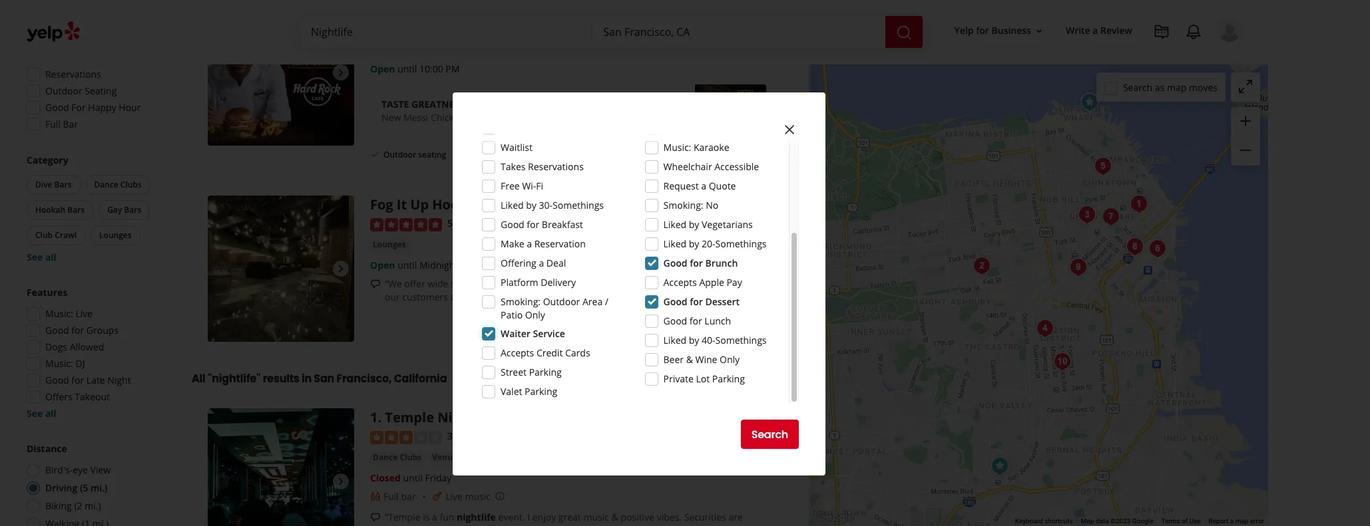 Task type: locate. For each thing, give the bounding box(es) containing it.
music: karaoke
[[663, 141, 729, 154]]

1 horizontal spatial dance clubs button
[[370, 451, 424, 464]]

3 previous image from the top
[[213, 474, 229, 490]]

open
[[45, 35, 69, 47], [370, 62, 395, 75], [370, 259, 395, 271]]

outdoor for outdoor seating
[[45, 85, 82, 97]]

1 see from the top
[[27, 251, 43, 264]]

takeout down late
[[75, 391, 110, 403]]

0 horizontal spatial &
[[463, 452, 469, 463]]

great
[[559, 511, 581, 524]]

next image
[[333, 261, 349, 277]]

clubs for left the dance clubs button
[[120, 179, 142, 190]]

all down "offers"
[[45, 407, 57, 420]]

all
[[45, 251, 57, 264], [45, 407, 57, 420]]

1 horizontal spatial search
[[1123, 81, 1153, 94]]

for for brunch
[[690, 257, 703, 270]]

somethings up breakfast
[[553, 199, 604, 212]]

business
[[992, 24, 1031, 37]]

2 vertical spatial slideshow element
[[208, 409, 354, 527]]

good for good for brunch
[[663, 257, 687, 270]]

2 slideshow element from the top
[[208, 196, 354, 342]]

for up dogs allowed
[[71, 324, 84, 337]]

for up the offers takeout
[[71, 374, 84, 387]]

are right "securities"
[[729, 511, 743, 524]]

0 horizontal spatial of
[[492, 277, 501, 290]]

hard rock cafe image
[[208, 0, 354, 146]]

american (traditional) link
[[370, 42, 465, 55]]

reservations inside group
[[45, 68, 101, 81]]

a right is
[[432, 511, 437, 524]]

2 previous image from the top
[[213, 261, 229, 277]]

beer
[[663, 354, 684, 366]]

by left 20-
[[689, 238, 699, 250]]

a for report
[[1230, 518, 1234, 525]]

0 horizontal spatial dance clubs
[[94, 179, 142, 190]]

1 vertical spatial san
[[506, 409, 530, 427]]

by for vegetarians
[[689, 218, 699, 231]]

see all button
[[27, 251, 57, 264], [27, 407, 57, 420]]

music: dj
[[45, 358, 85, 370]]

see for category
[[27, 251, 43, 264]]

keyboard shortcuts button
[[1015, 517, 1073, 527]]

lounges button down 5 star rating image
[[370, 238, 409, 251]]

hookah up 5.0 at the left top
[[432, 196, 484, 214]]

dance clubs button up gay
[[86, 175, 150, 195]]

0 horizontal spatial san
[[314, 372, 334, 387]]

16 speech v2 image
[[370, 279, 381, 290], [370, 513, 381, 524]]

fog it up hookah lounge image
[[208, 196, 354, 342]]

full left bar
[[45, 118, 61, 131]]

0 vertical spatial until
[[398, 62, 417, 75]]

delivery up the atmosphere
[[541, 276, 576, 289]]

results
[[263, 372, 300, 387]]

slideshow element for open until 10:00 pm
[[208, 0, 354, 146]]

and down hookahs
[[591, 291, 607, 303]]

music up nightlife
[[465, 490, 491, 503]]

0 horizontal spatial hookah
[[35, 204, 65, 216]]

1 vertical spatial dance
[[373, 452, 398, 463]]

1 vertical spatial map
[[1236, 518, 1249, 525]]

a left quote
[[701, 180, 707, 192]]

map
[[1167, 81, 1187, 94], [1236, 518, 1249, 525]]

in
[[302, 372, 312, 387]]

search for search as map moves
[[1123, 81, 1153, 94]]

outdoor inside smoking: outdoor area / patio only
[[543, 296, 580, 308]]

music right great
[[584, 511, 609, 524]]

good up make at the top of the page
[[501, 218, 524, 231]]

only up waiter service
[[525, 309, 545, 322]]

driving
[[45, 482, 77, 495]]

mi.) down (5
[[85, 500, 101, 513]]

a for request
[[701, 180, 707, 192]]

venues & event spaces
[[432, 452, 523, 463]]

liked down free at the left top of page
[[501, 199, 524, 212]]

0 horizontal spatial clubs
[[120, 179, 142, 190]]

2 all from the top
[[45, 407, 57, 420]]

a right report
[[1230, 518, 1234, 525]]

1 horizontal spatial delivery
[[541, 276, 576, 289]]

0 horizontal spatial live
[[76, 308, 93, 320]]

up
[[410, 196, 429, 214]]

hookah down the 'dive bars' "button"
[[35, 204, 65, 216]]

1 vertical spatial open
[[370, 62, 395, 75]]

nightclub
[[438, 409, 503, 427]]

2 vertical spatial previous image
[[213, 474, 229, 490]]

0 vertical spatial full
[[45, 118, 61, 131]]

by left 30-
[[526, 199, 537, 212]]

accepts for accepts apple pay
[[663, 276, 697, 289]]

1 vertical spatial slideshow element
[[208, 196, 354, 342]]

good down more
[[663, 315, 687, 328]]

(2 for mi.)
[[74, 500, 82, 513]]

by left '40-'
[[689, 334, 699, 347]]

clubs up the gay bars
[[120, 179, 142, 190]]

0 vertical spatial dance clubs button
[[86, 175, 150, 195]]

outdoor for outdoor seating
[[384, 149, 416, 160]]

0 horizontal spatial dance
[[94, 179, 118, 190]]

1 horizontal spatial dance clubs
[[373, 452, 422, 463]]

outdoor right 16 checkmark v2 image
[[384, 149, 416, 160]]

mi.) for driving (5 mi.)
[[91, 482, 108, 495]]

map right as
[[1167, 81, 1187, 94]]

until up offer
[[398, 259, 417, 271]]

map
[[1081, 518, 1094, 525]]

map data ©2023 google
[[1081, 518, 1154, 525]]

1 vertical spatial 16 speech v2 image
[[370, 513, 381, 524]]

somethings for 40-
[[715, 334, 767, 347]]

1 horizontal spatial smoking:
[[663, 199, 703, 212]]

somethings
[[553, 199, 604, 212], [715, 238, 767, 250], [715, 334, 767, 347]]

2 vertical spatial somethings
[[715, 334, 767, 347]]

top..."
[[430, 524, 456, 527]]

so
[[705, 277, 715, 290]]

1 horizontal spatial outdoor
[[384, 149, 416, 160]]

as
[[1155, 81, 1165, 94]]

0 vertical spatial outdoor
[[45, 85, 82, 97]]

1 vertical spatial live
[[446, 490, 463, 503]]

open down lounges link at the top
[[370, 259, 395, 271]]

san for nightclub
[[506, 409, 530, 427]]

1 horizontal spatial of
[[1182, 518, 1188, 525]]

close image
[[782, 122, 798, 138]]

fun
[[440, 511, 454, 524]]

good down "mission"
[[663, 296, 687, 308]]

somethings down lunch
[[715, 334, 767, 347]]

0 vertical spatial search
[[1123, 81, 1153, 94]]

driving (5 mi.)
[[45, 482, 108, 495]]

0 vertical spatial previous image
[[213, 65, 229, 81]]

bars inside button
[[124, 204, 141, 216]]

lounges button down gay
[[91, 226, 140, 246]]

always
[[385, 524, 414, 527]]

temple nightclub san francisco image
[[208, 409, 354, 527]]

0 horizontal spatial full
[[45, 118, 61, 131]]

full for full bar
[[45, 118, 61, 131]]

report a map error link
[[1209, 518, 1264, 525]]

dance clubs button down "3.1 star rating" image
[[370, 451, 424, 464]]

good up "mission"
[[663, 257, 687, 270]]

report a map error
[[1209, 518, 1264, 525]]

0 vertical spatial san
[[314, 372, 334, 387]]

and up cozy
[[621, 277, 638, 290]]

0 horizontal spatial reservations
[[45, 68, 101, 81]]

for for groups
[[71, 324, 84, 337]]

good for good for lunch
[[663, 315, 687, 328]]

group containing suggested
[[23, 13, 165, 135]]

offers takeout
[[45, 391, 110, 403]]

& left positive
[[612, 511, 618, 524]]

make a reservation
[[501, 238, 586, 250]]

search inside button
[[752, 427, 788, 442]]

bars right gay
[[124, 204, 141, 216]]

bars inside "button"
[[54, 179, 72, 190]]

valet parking
[[501, 386, 557, 398]]

fi
[[536, 180, 543, 192]]

0 vertical spatial next image
[[333, 65, 349, 81]]

cocktail
[[473, 42, 506, 54]]

live up good for groups
[[76, 308, 93, 320]]

2 next image from the top
[[333, 474, 349, 490]]

& for event
[[463, 452, 469, 463]]

liked for liked by 40-somethings
[[663, 334, 687, 347]]

selection
[[451, 277, 489, 290]]

for inside button
[[976, 24, 989, 37]]

dance inside group
[[94, 179, 118, 190]]

parking down accepts credit cards
[[529, 366, 562, 379]]

only right wine
[[720, 354, 740, 366]]

1 horizontal spatial full
[[384, 490, 399, 503]]

group
[[23, 13, 165, 135], [1231, 107, 1260, 166], [24, 154, 165, 264], [23, 286, 165, 421]]

good up dogs
[[45, 324, 69, 337]]

3 slideshow element from the top
[[208, 409, 354, 527]]

0 horizontal spatial smoking:
[[501, 296, 541, 308]]

1 vertical spatial clubs
[[400, 452, 422, 463]]

(2 for reviews)
[[463, 217, 471, 230]]

see all for category
[[27, 251, 57, 264]]

a right make at the top of the page
[[527, 238, 532, 250]]

None search field
[[300, 16, 925, 48]]

takeout up 'takes reservations'
[[526, 149, 557, 160]]

see down the club
[[27, 251, 43, 264]]

wine
[[695, 354, 717, 366]]

1 vertical spatial (2
[[74, 500, 82, 513]]

2 see all from the top
[[27, 407, 57, 420]]

for for dessert
[[690, 296, 703, 308]]

1 vertical spatial full
[[384, 490, 399, 503]]

2 16 speech v2 image from the top
[[370, 513, 381, 524]]

category
[[27, 154, 68, 166]]

0 vertical spatial all
[[45, 251, 57, 264]]

info icon image
[[495, 491, 505, 502], [495, 491, 505, 502]]

write a review
[[1066, 24, 1133, 37]]

keyboard
[[1015, 518, 1043, 525]]

a for write
[[1093, 24, 1098, 37]]

outdoor up for
[[45, 85, 82, 97]]

good for good for groups
[[45, 324, 69, 337]]

0 vertical spatial music:
[[663, 141, 691, 154]]

search for search
[[752, 427, 788, 442]]

open inside group
[[45, 35, 69, 47]]

& left event
[[463, 452, 469, 463]]

music: down dogs
[[45, 358, 73, 370]]

slideshow element for open until midnight
[[208, 196, 354, 342]]

parking right lot
[[712, 373, 745, 386]]

0 vertical spatial see all
[[27, 251, 57, 264]]

of left use
[[1182, 518, 1188, 525]]

live
[[76, 308, 93, 320], [446, 490, 463, 503]]

san down valet
[[506, 409, 530, 427]]

1 horizontal spatial lounges
[[373, 239, 406, 250]]

16 speech v2 image for "temple is a fun
[[370, 513, 381, 524]]

lounges down gay
[[99, 230, 132, 241]]

1 previous image from the top
[[213, 65, 229, 81]]

map for error
[[1236, 518, 1249, 525]]

our down "we
[[385, 291, 400, 303]]

0 vertical spatial are
[[451, 291, 465, 303]]

music
[[465, 490, 491, 503], [584, 511, 609, 524]]

0 vertical spatial accepts
[[663, 276, 697, 289]]

bars right cocktail
[[508, 42, 525, 54]]

mi.) right (5
[[91, 482, 108, 495]]

& inside button
[[463, 452, 469, 463]]

2 vertical spatial until
[[403, 472, 423, 484]]

0 horizontal spatial music
[[465, 490, 491, 503]]

clubs inside group
[[120, 179, 142, 190]]

16 speech v2 image left "we
[[370, 279, 381, 290]]

a left deal
[[539, 257, 544, 270]]

liked down smoking: no
[[663, 218, 687, 231]]

mission
[[658, 277, 691, 290]]

for right 'yelp'
[[976, 24, 989, 37]]

liked up good for brunch
[[663, 238, 687, 250]]

live right 16 live music v2 icon
[[446, 490, 463, 503]]

2 horizontal spatial &
[[686, 354, 693, 366]]

all down club crawl button
[[45, 251, 57, 264]]

1
[[370, 409, 378, 427]]

16 checkmark v2 image
[[512, 149, 523, 160]]

enjoy
[[532, 511, 556, 524]]

by for 20-
[[689, 238, 699, 250]]

all for features
[[45, 407, 57, 420]]

music:
[[663, 141, 691, 154], [45, 308, 73, 320], [45, 358, 73, 370]]

previous image
[[213, 65, 229, 81], [213, 261, 229, 277], [213, 474, 229, 490]]

good up "offers"
[[45, 374, 69, 387]]

cocktail bars button
[[471, 42, 528, 55]]

& inside search dialog
[[686, 354, 693, 366]]

1 16 speech v2 image from the top
[[370, 279, 381, 290]]

good for good for happy hour
[[45, 101, 69, 114]]

liked for liked by 20-somethings
[[663, 238, 687, 250]]

our
[[640, 277, 655, 290], [385, 291, 400, 303]]

to
[[694, 277, 703, 290]]

good for dessert
[[663, 296, 740, 308]]

1 see all from the top
[[27, 251, 57, 264]]

0 vertical spatial see all button
[[27, 251, 57, 264]]

for down to
[[690, 296, 703, 308]]

thriller social club image
[[1122, 234, 1148, 260]]

1 horizontal spatial reservations
[[528, 160, 584, 173]]

2 see all button from the top
[[27, 407, 57, 420]]

bars for hookah bars
[[67, 204, 85, 216]]

smoking: inside smoking: outdoor area / patio only
[[501, 296, 541, 308]]

emporium arcade bar image
[[968, 253, 995, 280]]

delivery up takes
[[470, 149, 502, 160]]

our up the vibes" at the bottom of the page
[[640, 277, 655, 290]]

zoom out image
[[1238, 143, 1254, 159]]

cityscape image
[[1074, 202, 1100, 228]]

a for make
[[527, 238, 532, 250]]

16 speech v2 image for "we offer wide selection of different flavored hookahs and our mission to so make sure our customers are happy at a nice atmosphere and cozy vibes"
[[370, 279, 381, 290]]

for up accepts apple pay
[[690, 257, 703, 270]]

breakfast
[[542, 218, 583, 231]]

smoking: up patio
[[501, 296, 541, 308]]

takes reservations
[[501, 160, 584, 173]]

1 horizontal spatial and
[[621, 277, 638, 290]]

until for until friday
[[403, 472, 423, 484]]

all for category
[[45, 251, 57, 264]]

next image
[[333, 65, 349, 81], [333, 474, 349, 490]]

temple nightclub san francisco image
[[1126, 191, 1152, 218]]

platform
[[501, 276, 538, 289]]

0 horizontal spatial accepts
[[501, 347, 534, 360]]

0 horizontal spatial map
[[1167, 81, 1187, 94]]

private
[[663, 373, 694, 386]]

projects image
[[1154, 24, 1170, 40]]

option group
[[23, 443, 165, 527]]

0 vertical spatial our
[[640, 277, 655, 290]]

mi.) for biking (2 mi.)
[[85, 500, 101, 513]]

takeout
[[526, 149, 557, 160], [75, 391, 110, 403]]

dance up gay
[[94, 179, 118, 190]]

&
[[686, 354, 693, 366], [463, 452, 469, 463], [612, 511, 618, 524]]

map region
[[664, 44, 1346, 527]]

2 vertical spatial &
[[612, 511, 618, 524]]

1 vertical spatial all
[[45, 407, 57, 420]]

google image
[[813, 509, 857, 527]]

music: inside search dialog
[[663, 141, 691, 154]]

slideshow element
[[208, 0, 354, 146], [208, 196, 354, 342], [208, 409, 354, 527]]

accepts
[[663, 276, 697, 289], [501, 347, 534, 360]]

lounges
[[99, 230, 132, 241], [373, 239, 406, 250]]

only
[[525, 309, 545, 322], [720, 354, 740, 366]]

clubs down "3.1 star rating" image
[[400, 452, 422, 463]]

smoking: down request
[[663, 199, 703, 212]]

for for late
[[71, 374, 84, 387]]

hookah bars button
[[27, 200, 93, 220]]

0 vertical spatial takeout
[[526, 149, 557, 160]]

san right in
[[314, 372, 334, 387]]

1 vertical spatial and
[[591, 291, 607, 303]]

zoom in image
[[1238, 113, 1254, 129]]

0 vertical spatial reservations
[[45, 68, 101, 81]]

bars right dive
[[54, 179, 72, 190]]

flavored
[[543, 277, 579, 290]]

0 vertical spatial delivery
[[470, 149, 502, 160]]

of inside "we offer wide selection of different flavored hookahs and our mission to so make sure our customers are happy at a nice atmosphere and cozy vibes"
[[492, 277, 501, 290]]

dance for left the dance clubs button
[[94, 179, 118, 190]]

until down american (traditional) button
[[398, 62, 417, 75]]

free
[[501, 180, 520, 192]]

see all down the club
[[27, 251, 57, 264]]

liked by vegetarians
[[663, 218, 753, 231]]

0 horizontal spatial outdoor
[[45, 85, 82, 97]]

open down the american
[[370, 62, 395, 75]]

1 horizontal spatial dance
[[373, 452, 398, 463]]

0 vertical spatial map
[[1167, 81, 1187, 94]]

a right at
[[508, 291, 513, 303]]

1 vertical spatial next image
[[333, 474, 349, 490]]

sandwich
[[467, 111, 509, 124]]

san for in
[[314, 372, 334, 387]]

5.0 (2 reviews)
[[447, 217, 509, 230]]

dance clubs button
[[86, 175, 150, 195], [370, 451, 424, 464]]

somethings for 30-
[[553, 199, 604, 212]]

dance
[[94, 179, 118, 190], [373, 452, 398, 463]]

1 vertical spatial are
[[729, 511, 743, 524]]

at
[[497, 291, 505, 303]]

1 vertical spatial music:
[[45, 308, 73, 320]]

good up full bar
[[45, 101, 69, 114]]

map left error
[[1236, 518, 1249, 525]]

until up bar
[[403, 472, 423, 484]]

are inside "we offer wide selection of different flavored hookahs and our mission to so make sure our customers are happy at a nice atmosphere and cozy vibes"
[[451, 291, 465, 303]]

1 vertical spatial see all button
[[27, 407, 57, 420]]

0 vertical spatial smoking:
[[663, 199, 703, 212]]

parking
[[529, 366, 562, 379], [712, 373, 745, 386], [525, 386, 557, 398]]

0 vertical spatial (2
[[463, 217, 471, 230]]

1 vertical spatial previous image
[[213, 261, 229, 277]]

reservations inside search dialog
[[528, 160, 584, 173]]

0 horizontal spatial delivery
[[470, 149, 502, 160]]

1 horizontal spatial are
[[729, 511, 743, 524]]

clubs
[[120, 179, 142, 190], [400, 452, 422, 463]]

music: down features
[[45, 308, 73, 320]]

outdoor down 'flavored'
[[543, 296, 580, 308]]

more link
[[659, 291, 684, 303]]

and
[[621, 277, 638, 290], [591, 291, 607, 303]]

fisherman's wharf
[[575, 42, 657, 55]]

1 vertical spatial see
[[27, 407, 43, 420]]

music: up wheelchair
[[663, 141, 691, 154]]

1 vertical spatial only
[[720, 354, 740, 366]]

0 vertical spatial and
[[621, 277, 638, 290]]

1 vertical spatial delivery
[[541, 276, 576, 289]]

& right beer
[[686, 354, 693, 366]]

accepts down waiter
[[501, 347, 534, 360]]

see all button down the club
[[27, 251, 57, 264]]

1 vertical spatial accepts
[[501, 347, 534, 360]]

1 see all button from the top
[[27, 251, 57, 264]]

for up make a reservation
[[527, 218, 539, 231]]

2 see from the top
[[27, 407, 43, 420]]

0 vertical spatial clubs
[[120, 179, 142, 190]]

accepts up more
[[663, 276, 697, 289]]

1 horizontal spatial &
[[612, 511, 618, 524]]

0 horizontal spatial are
[[451, 291, 465, 303]]

0 horizontal spatial our
[[385, 291, 400, 303]]

0 vertical spatial open
[[45, 35, 69, 47]]

0 vertical spatial only
[[525, 309, 545, 322]]

features
[[27, 286, 67, 299]]

(2 right 5.0 at the left top
[[463, 217, 471, 230]]

(traditional)
[[413, 42, 463, 54]]

1 next image from the top
[[333, 65, 349, 81]]

see up distance
[[27, 407, 43, 420]]

1 all from the top
[[45, 251, 57, 264]]

2 horizontal spatial outdoor
[[543, 296, 580, 308]]

1 horizontal spatial music
[[584, 511, 609, 524]]

by for 40-
[[689, 334, 699, 347]]

0 vertical spatial see
[[27, 251, 43, 264]]

bars up 'crawl' at top left
[[67, 204, 85, 216]]

the valencia room image
[[1032, 316, 1058, 342]]

16 speech v2 image down 16 full bar v2 icon at left bottom
[[370, 513, 381, 524]]

takeout inside group
[[75, 391, 110, 403]]

are down selection
[[451, 291, 465, 303]]

1 slideshow element from the top
[[208, 0, 354, 146]]

open down "suggested"
[[45, 35, 69, 47]]

lounges button
[[91, 226, 140, 246], [370, 238, 409, 251]]

dive bars
[[35, 179, 72, 190]]

california
[[394, 372, 447, 387]]

by for 30-
[[526, 199, 537, 212]]

0 horizontal spatial dance clubs button
[[86, 175, 150, 195]]

asiasf image
[[1065, 254, 1092, 281]]

outdoor inside group
[[45, 85, 82, 97]]

16 checkmark v2 image
[[370, 149, 381, 160]]

for down good for dessert
[[690, 315, 702, 328]]

1 vertical spatial takeout
[[75, 391, 110, 403]]

san
[[314, 372, 334, 387], [506, 409, 530, 427]]

dance clubs up gay
[[94, 179, 142, 190]]

reservations up fi
[[528, 160, 584, 173]]

by down smoking: no
[[689, 218, 699, 231]]

previous image for open until 10:00 pm
[[213, 65, 229, 81]]

2 vertical spatial open
[[370, 259, 395, 271]]

1 horizontal spatial map
[[1236, 518, 1249, 525]]

1 vertical spatial mi.)
[[85, 500, 101, 513]]

dance up closed
[[373, 452, 398, 463]]

see all button for category
[[27, 251, 57, 264]]

lion's den bar and lounge image
[[1090, 153, 1116, 180]]

live music
[[446, 490, 491, 503]]

dance for bottommost the dance clubs button
[[373, 452, 398, 463]]

2 vertical spatial music:
[[45, 358, 73, 370]]



Task type: vqa. For each thing, say whether or not it's contained in the screenshot.
24 share v2 image
no



Task type: describe. For each thing, give the bounding box(es) containing it.
open until 10:00 pm
[[370, 62, 460, 75]]

club
[[35, 230, 53, 241]]

street parking
[[501, 366, 562, 379]]

next image for closed until friday
[[333, 474, 349, 490]]

search as map moves
[[1123, 81, 1218, 94]]

apple
[[699, 276, 724, 289]]

0 vertical spatial dance clubs
[[94, 179, 142, 190]]

good for good for breakfast
[[501, 218, 524, 231]]

on
[[416, 524, 428, 527]]

hour
[[119, 101, 141, 114]]

nightlife
[[457, 511, 496, 524]]

beer & wine only
[[663, 354, 740, 366]]

credit
[[537, 347, 563, 360]]

greatness
[[412, 98, 465, 110]]

venues & event spaces button
[[430, 451, 526, 464]]

bars for cocktail bars
[[508, 42, 525, 54]]

search image
[[896, 24, 912, 40]]

good for late night
[[45, 374, 131, 387]]

a inside "we offer wide selection of different flavored hookahs and our mission to so make sure our customers are happy at a nice atmosphere and cozy vibes"
[[508, 291, 513, 303]]

pay
[[727, 276, 742, 289]]

10:00
[[419, 62, 443, 75]]

1 horizontal spatial only
[[720, 354, 740, 366]]

hookah bars
[[35, 204, 85, 216]]

music: for music: karaoke
[[663, 141, 691, 154]]

terms of use
[[1161, 518, 1201, 525]]

liked for liked by vegetarians
[[663, 218, 687, 231]]

good for good for dessert
[[663, 296, 687, 308]]

vibes.
[[657, 511, 682, 524]]

open until midnight
[[370, 259, 458, 271]]

0 horizontal spatial lounges button
[[91, 226, 140, 246]]

16 chevron down v2 image
[[1034, 26, 1045, 36]]

venues & event spaces link
[[430, 451, 526, 464]]

bars for gay bars
[[124, 204, 141, 216]]

bird's-eye view
[[45, 464, 111, 477]]

good for good for late night
[[45, 374, 69, 387]]

open for open until midnight
[[370, 259, 395, 271]]

full for full bar
[[384, 490, 399, 503]]

previous image for open until midnight
[[213, 261, 229, 277]]

francisco
[[534, 409, 596, 427]]

0 horizontal spatial and
[[591, 291, 607, 303]]

temple nightclub san francisco link
[[385, 409, 596, 427]]

service
[[533, 328, 565, 340]]

until for until 10:00 pm
[[398, 62, 417, 75]]

use
[[1190, 518, 1201, 525]]

user actions element
[[944, 17, 1260, 99]]

deal
[[547, 257, 566, 270]]

group containing features
[[23, 286, 165, 421]]

1 horizontal spatial our
[[640, 277, 655, 290]]

venues
[[432, 452, 461, 463]]

accepts for accepts credit cards
[[501, 347, 534, 360]]

lounges link
[[370, 238, 409, 251]]

burgers link
[[533, 42, 570, 55]]

for
[[71, 101, 86, 114]]

40-
[[702, 334, 715, 347]]

google
[[1132, 518, 1154, 525]]

free wi-fi
[[501, 180, 543, 192]]

previous image for closed until friday
[[213, 474, 229, 490]]

slideshow element for closed until friday
[[208, 409, 354, 527]]

fog it up hookah lounge
[[370, 196, 536, 214]]

1 horizontal spatial takeout
[[526, 149, 557, 160]]

taste greatness new messi chicken sandwich
[[382, 98, 509, 124]]

option group containing distance
[[23, 443, 165, 527]]

music inside event. i enjoy great music & positive vibes. securities are always on top..."
[[584, 511, 609, 524]]

next image for open until 10:00 pm
[[333, 65, 349, 81]]

bird's-
[[45, 464, 73, 477]]

"temple is a fun nightlife
[[385, 511, 496, 524]]

cocktail bars link
[[471, 42, 528, 55]]

area
[[583, 296, 603, 308]]

somethings for 20-
[[715, 238, 767, 250]]

no
[[706, 199, 719, 212]]

reviews)
[[474, 217, 509, 230]]

3.1 star rating image
[[370, 431, 442, 445]]

terms
[[1161, 518, 1180, 525]]

happy
[[88, 101, 116, 114]]

late
[[86, 374, 105, 387]]

search dialog
[[0, 0, 1370, 527]]

16 live music v2 image
[[432, 492, 443, 502]]

until for until midnight
[[398, 259, 417, 271]]

gay bars
[[107, 204, 141, 216]]

& inside event. i enjoy great music & positive vibes. securities are always on top..."
[[612, 511, 618, 524]]

open for open until 10:00 pm
[[370, 62, 395, 75]]

smoking: for smoking: outdoor area / patio only
[[501, 296, 541, 308]]

dogs
[[45, 341, 67, 354]]

liked by 20-somethings
[[663, 238, 767, 250]]

the view lounge image
[[1098, 204, 1124, 230]]

groups
[[86, 324, 119, 337]]

waiter
[[501, 328, 531, 340]]

write a review link
[[1061, 19, 1138, 43]]

view
[[90, 464, 111, 477]]

for for business
[[976, 24, 989, 37]]

all "nightlife" results in san francisco, california
[[192, 372, 447, 387]]

wheelchair
[[663, 160, 712, 173]]

1 vertical spatial dance clubs
[[373, 452, 422, 463]]

more
[[659, 291, 684, 303]]

parking for street parking
[[529, 366, 562, 379]]

quote
[[709, 180, 736, 192]]

aaron bennett jazz ensemble image
[[986, 453, 1013, 480]]

kaiyō rooftop image
[[1144, 236, 1171, 262]]

parking for valet parking
[[525, 386, 557, 398]]

liked for liked by 30-somethings
[[501, 199, 524, 212]]

is
[[423, 511, 430, 524]]

search button
[[741, 420, 799, 449]]

crawl
[[55, 230, 77, 241]]

hookahs
[[581, 277, 619, 290]]

closed until friday
[[370, 472, 452, 484]]

american (traditional) button
[[370, 42, 465, 55]]

accepts credit cards
[[501, 347, 590, 360]]

are inside event. i enjoy great music & positive vibes. securities are always on top..."
[[729, 511, 743, 524]]

good for brunch
[[663, 257, 738, 270]]

good for groups
[[45, 324, 119, 337]]

yelp
[[955, 24, 974, 37]]

open now
[[45, 35, 92, 47]]

see all button for features
[[27, 407, 57, 420]]

hard rock cafe image
[[1076, 89, 1103, 116]]

16 full bar v2 image
[[370, 492, 381, 502]]

0 horizontal spatial lounges
[[99, 230, 132, 241]]

yelp for business button
[[949, 19, 1050, 43]]

burgers
[[536, 42, 567, 54]]

event.
[[498, 511, 525, 524]]

3.1
[[447, 430, 463, 443]]

1 vertical spatial dance clubs button
[[370, 451, 424, 464]]

closed
[[370, 472, 401, 484]]

group containing category
[[24, 154, 165, 264]]

map for moves
[[1167, 81, 1187, 94]]

good for happy hour
[[45, 101, 141, 114]]

& for wine
[[686, 354, 693, 366]]

allowed
[[70, 341, 104, 354]]

for for lunch
[[690, 315, 702, 328]]

event. i enjoy great music & positive vibes. securities are always on top..."
[[385, 511, 743, 527]]

1 vertical spatial our
[[385, 291, 400, 303]]

bar
[[63, 118, 78, 131]]

©2023
[[1111, 518, 1131, 525]]

messi
[[403, 111, 428, 124]]

see all for features
[[27, 407, 57, 420]]

offering
[[501, 257, 537, 270]]

music: for music: dj
[[45, 358, 73, 370]]

20-
[[702, 238, 715, 250]]

open for open now
[[45, 35, 69, 47]]

positive
[[621, 511, 655, 524]]

lot
[[696, 373, 710, 386]]

data
[[1096, 518, 1109, 525]]

lounge
[[488, 196, 536, 214]]

notifications image
[[1186, 24, 1202, 40]]

5 star rating image
[[370, 218, 442, 231]]

night
[[107, 374, 131, 387]]

smoking: for smoking: no
[[663, 199, 703, 212]]

delivery inside search dialog
[[541, 276, 576, 289]]

see for features
[[27, 407, 43, 420]]

valet
[[501, 386, 522, 398]]

atmosphere
[[535, 291, 588, 303]]

"nightlife"
[[208, 372, 261, 387]]

smoking: outdoor area / patio only
[[501, 296, 609, 322]]

expand map image
[[1238, 79, 1254, 94]]

clubs for bottommost the dance clubs button
[[400, 452, 422, 463]]

hookah inside button
[[35, 204, 65, 216]]

1 horizontal spatial hookah
[[432, 196, 484, 214]]

music: for music: live
[[45, 308, 73, 320]]

1 vertical spatial of
[[1182, 518, 1188, 525]]

bars for dive bars
[[54, 179, 72, 190]]

a for offering
[[539, 257, 544, 270]]

good for lunch
[[663, 315, 731, 328]]

for for breakfast
[[527, 218, 539, 231]]

only inside smoking: outdoor area / patio only
[[525, 309, 545, 322]]

1 horizontal spatial lounges button
[[370, 238, 409, 251]]

full bar
[[45, 118, 78, 131]]

1 horizontal spatial live
[[446, 490, 463, 503]]

urban putt image
[[1049, 349, 1076, 376]]

dive bars button
[[27, 175, 80, 195]]



